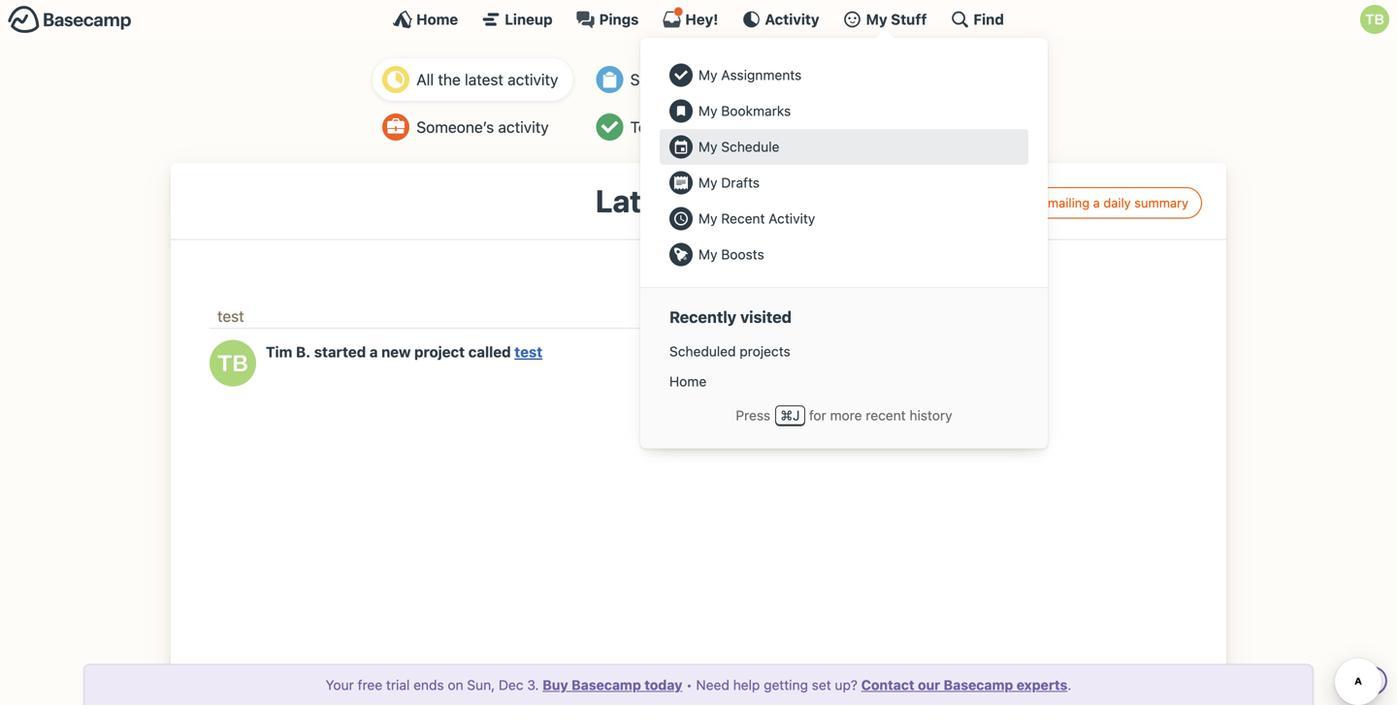 Task type: locate. For each thing, give the bounding box(es) containing it.
1 horizontal spatial home link
[[660, 367, 1029, 397]]

0 vertical spatial a
[[1093, 196, 1100, 210]]

1 vertical spatial tim burton image
[[210, 340, 256, 387]]

my for my bookmarks
[[699, 103, 718, 119]]

experts
[[1017, 677, 1068, 693]]

visited
[[740, 308, 792, 327]]

up?
[[835, 677, 858, 693]]

basecamp right the our
[[944, 677, 1013, 693]]

0 horizontal spatial home
[[416, 11, 458, 28]]

my inside dropdown button
[[866, 11, 888, 28]]

buy
[[543, 677, 568, 693]]

started
[[314, 344, 366, 361]]

find
[[974, 11, 1004, 28]]

tim burton image
[[1361, 5, 1390, 34], [210, 340, 256, 387]]

my
[[866, 11, 888, 28], [699, 67, 718, 83], [699, 103, 718, 119], [699, 139, 718, 155], [699, 175, 718, 191], [699, 211, 718, 227], [699, 246, 718, 263]]

my left stuff at the top of page
[[866, 11, 888, 28]]

0 horizontal spatial basecamp
[[572, 677, 641, 693]]

b.
[[296, 344, 311, 361]]

called
[[468, 344, 511, 361]]

upcoming dates
[[895, 118, 1010, 136]]

my up today
[[699, 246, 718, 263]]

tim b. started a new project called test
[[266, 344, 543, 361]]

1 horizontal spatial home
[[670, 374, 707, 390]]

activity right latest
[[508, 70, 558, 89]]

1 vertical spatial home link
[[660, 367, 1029, 397]]

someone's up dos
[[630, 70, 708, 89]]

activity
[[508, 70, 558, 89], [498, 118, 549, 136]]

1 vertical spatial home
[[670, 374, 707, 390]]

tim burton image inside main element
[[1361, 5, 1390, 34]]

someone's
[[630, 70, 708, 89], [417, 118, 494, 136]]

someone's assignments
[[630, 70, 801, 89]]

contact our basecamp experts link
[[861, 677, 1068, 693]]

my for my schedule
[[699, 139, 718, 155]]

a
[[1093, 196, 1100, 210], [370, 344, 378, 361]]

my stuff element
[[660, 57, 1029, 273]]

1 horizontal spatial test link
[[515, 344, 543, 361]]

projects
[[740, 344, 791, 360]]

&
[[733, 118, 744, 136]]

basecamp right buy
[[572, 677, 641, 693]]

latest activity
[[596, 182, 802, 219]]

someone's down the
[[417, 118, 494, 136]]

my boosts
[[699, 246, 764, 263]]

my for my stuff
[[866, 11, 888, 28]]

1 vertical spatial a
[[370, 344, 378, 361]]

on
[[448, 677, 463, 693]]

test link
[[217, 307, 244, 326], [515, 344, 543, 361]]

1 vertical spatial test
[[515, 344, 543, 361]]

8:28am
[[647, 345, 689, 359]]

my assignments
[[699, 67, 802, 83]]

my boosts link
[[660, 237, 1029, 273]]

activity down all the latest activity
[[498, 118, 549, 136]]

today
[[673, 265, 725, 287]]

sun,
[[467, 677, 495, 693]]

main element
[[0, 0, 1397, 449]]

home link up more
[[660, 367, 1029, 397]]

2 basecamp from the left
[[944, 677, 1013, 693]]

0 vertical spatial someone's
[[630, 70, 708, 89]]

my down added
[[699, 139, 718, 155]]

home link
[[393, 10, 458, 29], [660, 367, 1029, 397]]

0 horizontal spatial tim burton image
[[210, 340, 256, 387]]

1 horizontal spatial test
[[515, 344, 543, 361]]

emailing a daily summary
[[1041, 196, 1189, 210]]

1 horizontal spatial tim burton image
[[1361, 5, 1390, 34]]

my up my bookmarks
[[699, 67, 718, 83]]

0 horizontal spatial home link
[[393, 10, 458, 29]]

home up the
[[416, 11, 458, 28]]

•
[[686, 677, 693, 693]]

hey! button
[[662, 7, 718, 29]]

need
[[696, 677, 730, 693]]

my recent activity
[[699, 211, 815, 227]]

my stuff button
[[843, 10, 927, 29]]

home
[[416, 11, 458, 28], [670, 374, 707, 390]]

1 horizontal spatial basecamp
[[944, 677, 1013, 693]]

1 vertical spatial activity
[[498, 118, 549, 136]]

my down someone's assignments 'link'
[[699, 103, 718, 119]]

emailing
[[1041, 196, 1090, 210]]

3.
[[527, 677, 539, 693]]

j
[[793, 407, 800, 423]]

0 vertical spatial home link
[[393, 10, 458, 29]]

activity
[[765, 11, 820, 28], [692, 182, 802, 219], [769, 211, 815, 227]]

a left new
[[370, 344, 378, 361]]

a left daily
[[1093, 196, 1100, 210]]

someone's for someone's assignments
[[630, 70, 708, 89]]

basecamp
[[572, 677, 641, 693], [944, 677, 1013, 693]]

1 vertical spatial someone's
[[417, 118, 494, 136]]

my left drafts
[[699, 175, 718, 191]]

your
[[326, 677, 354, 693]]

my left recent
[[699, 211, 718, 227]]

0 vertical spatial activity
[[508, 70, 558, 89]]

more
[[830, 407, 862, 423]]

0 vertical spatial test link
[[217, 307, 244, 326]]

0 vertical spatial tim burton image
[[1361, 5, 1390, 34]]

set
[[812, 677, 831, 693]]

1 horizontal spatial someone's
[[630, 70, 708, 89]]

my drafts
[[699, 175, 760, 191]]

assignments
[[721, 67, 802, 83]]

lineup link
[[482, 10, 553, 29]]

dos
[[654, 118, 680, 136]]

0 horizontal spatial a
[[370, 344, 378, 361]]

someone's inside 'link'
[[630, 70, 708, 89]]

home down scheduled
[[670, 374, 707, 390]]

buy basecamp today link
[[543, 677, 683, 693]]

home link up all
[[393, 10, 458, 29]]

for
[[809, 407, 827, 423]]

assignment image
[[596, 66, 624, 93]]

someone's inside 'link'
[[417, 118, 494, 136]]

hey!
[[686, 11, 718, 28]]

my stuff
[[866, 11, 927, 28]]

added
[[684, 118, 729, 136]]

1 horizontal spatial a
[[1093, 196, 1100, 210]]

my schedule
[[699, 139, 780, 155]]

todo image
[[596, 114, 624, 141]]

schedule
[[721, 139, 780, 155]]

0 horizontal spatial someone's
[[417, 118, 494, 136]]

0 horizontal spatial test
[[217, 307, 244, 326]]

0 horizontal spatial test link
[[217, 307, 244, 326]]

all the latest activity link
[[373, 58, 573, 101]]



Task type: describe. For each thing, give the bounding box(es) containing it.
0 vertical spatial home
[[416, 11, 458, 28]]

contact
[[861, 677, 915, 693]]

all the latest activity
[[417, 70, 558, 89]]

latest
[[465, 70, 504, 89]]

activity report image
[[383, 66, 410, 93]]

upcoming dates link
[[851, 106, 1025, 148]]

today
[[645, 677, 683, 693]]

home inside recently visited pages element
[[670, 374, 707, 390]]

my drafts link
[[660, 165, 1029, 201]]

assignments
[[712, 70, 801, 89]]

dates
[[971, 118, 1010, 136]]

recent
[[721, 211, 765, 227]]

someone's activity link
[[373, 106, 573, 148]]

activity inside 'link'
[[498, 118, 549, 136]]

the
[[438, 70, 461, 89]]

recently
[[670, 308, 737, 327]]

lineup
[[505, 11, 553, 28]]

scheduled projects link
[[660, 337, 1029, 367]]

new
[[381, 344, 411, 361]]

⌘
[[781, 407, 793, 423]]

activity inside my stuff element
[[769, 211, 815, 227]]

scheduled
[[670, 344, 736, 360]]

to-dos added & completed
[[630, 118, 823, 136]]

0 vertical spatial test
[[217, 307, 244, 326]]

switch accounts image
[[8, 5, 132, 35]]

your free trial ends on sun, dec  3. buy basecamp today • need help getting set up? contact our basecamp experts .
[[326, 677, 1072, 693]]

my bookmarks
[[699, 103, 791, 119]]

⌘ j for more recent history
[[781, 407, 953, 423]]

getting
[[764, 677, 808, 693]]

my bookmarks link
[[660, 93, 1029, 129]]

activity inside "link"
[[765, 11, 820, 28]]

.
[[1068, 677, 1072, 693]]

someone's assignments link
[[587, 58, 837, 101]]

person report image
[[383, 114, 410, 141]]

schedule image
[[861, 114, 888, 141]]

find button
[[950, 10, 1004, 29]]

to-
[[630, 118, 654, 136]]

boosts
[[721, 246, 764, 263]]

stuff
[[891, 11, 927, 28]]

someone's for someone's activity
[[417, 118, 494, 136]]

my recent activity link
[[660, 201, 1029, 237]]

project
[[414, 344, 465, 361]]

drafts
[[721, 175, 760, 191]]

free
[[358, 677, 383, 693]]

recent
[[866, 407, 906, 423]]

all
[[417, 70, 434, 89]]

scheduled projects
[[670, 344, 791, 360]]

help
[[733, 677, 760, 693]]

my assignments link
[[660, 57, 1029, 93]]

summary
[[1135, 196, 1189, 210]]

trial
[[386, 677, 410, 693]]

recently visited pages element
[[660, 337, 1029, 397]]

my for my assignments
[[699, 67, 718, 83]]

dec
[[499, 677, 524, 693]]

1 basecamp from the left
[[572, 677, 641, 693]]

emailing a daily summary button
[[1011, 187, 1202, 219]]

a inside button
[[1093, 196, 1100, 210]]

my for my boosts
[[699, 246, 718, 263]]

1 vertical spatial test link
[[515, 344, 543, 361]]

my for my drafts
[[699, 175, 718, 191]]

8:28am element
[[647, 345, 689, 359]]

tim
[[266, 344, 292, 361]]

bookmarks
[[721, 103, 791, 119]]

reports image
[[861, 66, 888, 93]]

pings
[[599, 11, 639, 28]]

upcoming
[[895, 118, 967, 136]]

recently visited
[[670, 308, 792, 327]]

activity link
[[742, 10, 820, 29]]

completed
[[748, 118, 823, 136]]

history
[[910, 407, 953, 423]]

ends
[[414, 677, 444, 693]]

my schedule link
[[660, 129, 1029, 165]]

my for my recent activity
[[699, 211, 718, 227]]

press
[[736, 407, 771, 423]]

latest
[[596, 182, 686, 219]]

to-dos added & completed link
[[587, 106, 837, 148]]

daily
[[1104, 196, 1131, 210]]

someone's activity
[[417, 118, 549, 136]]

our
[[918, 677, 941, 693]]



Task type: vqa. For each thing, say whether or not it's contained in the screenshot.
Someone's activity's Someone'S
yes



